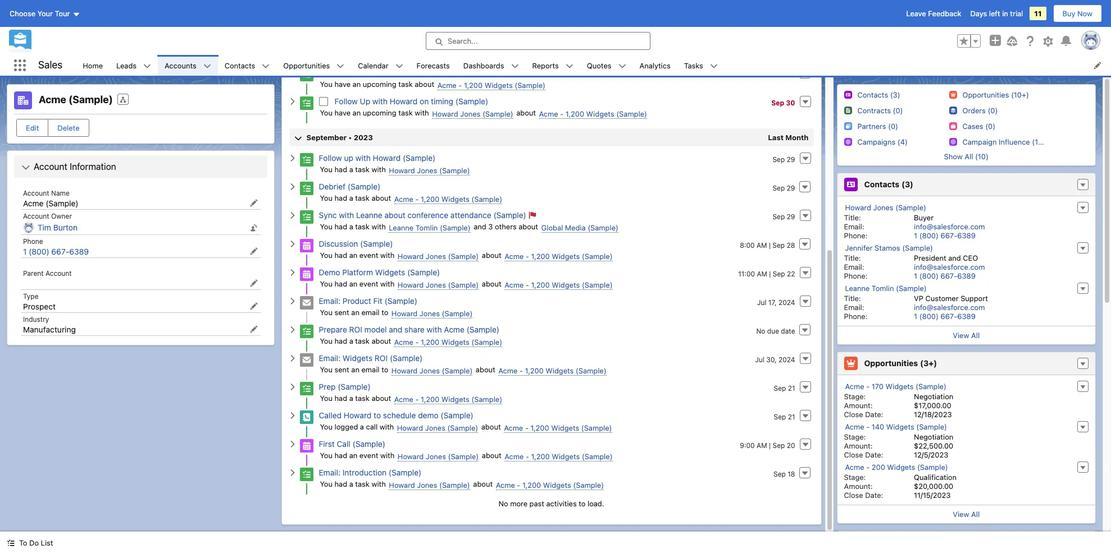 Task type: locate. For each thing, give the bounding box(es) containing it.
1 close from the top
[[844, 411, 863, 420]]

upcoming down up
[[363, 108, 396, 117]]

3 you had a task about acme - 1,200 widgets (sample) from the top
[[320, 394, 502, 404]]

3 had from the top
[[335, 222, 347, 231]]

14 you from the top
[[320, 480, 333, 489]]

0 vertical spatial 21
[[788, 385, 795, 393]]

email
[[362, 308, 380, 317], [362, 366, 380, 375]]

date: for 200
[[865, 492, 883, 501]]

leanne tomlin (sample) link
[[389, 224, 471, 233], [845, 284, 927, 294]]

follow
[[335, 97, 358, 106], [319, 153, 342, 163]]

0 vertical spatial negotiation
[[914, 393, 953, 402]]

1 vertical spatial sep 21
[[774, 413, 795, 422]]

text default image
[[143, 62, 151, 70], [337, 62, 345, 70], [395, 62, 403, 70], [511, 62, 519, 70], [566, 62, 573, 70], [710, 62, 718, 70], [288, 183, 296, 191], [288, 212, 296, 219], [288, 269, 296, 277], [288, 297, 296, 305], [288, 355, 296, 363], [288, 383, 296, 391], [288, 441, 296, 449], [288, 469, 296, 477]]

email: introduction (sample) link
[[319, 469, 421, 478]]

1 sep 21 from the top
[[774, 385, 795, 393]]

2 21 from the top
[[788, 413, 795, 422]]

(800) inside leanne tomlin (sample) element
[[919, 312, 939, 321]]

negotiation up 12/18/2023
[[914, 393, 953, 402]]

forecasts link
[[410, 55, 457, 76]]

widgets inside you have an upcoming task with howard jones (sample) about acme - 1,200 widgets (sample)
[[586, 110, 614, 119]]

prepare roi model and share with acme (sample)
[[319, 325, 499, 335]]

sep 21 for the called howard to schedule demo (sample) link
[[774, 413, 795, 422]]

negotiation amount: down acme - 170 widgets (sample) link
[[844, 393, 953, 411]]

tasks list item
[[677, 55, 725, 76]]

0 vertical spatial info@salesforce.com phone:
[[844, 222, 985, 240]]

vp customer support email:
[[844, 294, 988, 312]]

2 vertical spatial title:
[[844, 294, 861, 303]]

text default image inside account information dropdown button
[[21, 164, 30, 173]]

you had an event with howard jones (sample) about acme - 1,200 widgets (sample) for demo platform widgets (sample)
[[320, 280, 613, 290]]

a
[[349, 165, 353, 174], [349, 194, 353, 203], [349, 222, 353, 231], [349, 337, 353, 346], [349, 394, 353, 403], [360, 423, 364, 432], [349, 480, 353, 489]]

0 vertical spatial view all link
[[837, 326, 1095, 345]]

1 vertical spatial follow
[[319, 153, 342, 163]]

stage: for acme - 200 widgets (sample)
[[844, 474, 866, 483]]

0 vertical spatial negotiation amount:
[[844, 393, 953, 411]]

an inside you sent an email to howard jones (sample) about acme - 1,200 widgets (sample)
[[351, 366, 359, 375]]

close inside the '$22,500.00 close date:'
[[844, 451, 863, 460]]

1 sent from the top
[[335, 308, 349, 317]]

8 had from the top
[[335, 452, 347, 461]]

2 sent from the top
[[335, 366, 349, 375]]

no left due
[[756, 327, 765, 336]]

jul left '30,' at the bottom of the page
[[755, 356, 765, 365]]

qualification
[[914, 474, 957, 483]]

1 vertical spatial have
[[335, 108, 351, 117]]

2 vertical spatial and
[[389, 325, 402, 335]]

view all for (3)
[[953, 331, 980, 340]]

2 vertical spatial info@salesforce.com
[[914, 303, 985, 312]]

1 vertical spatial contacts image
[[844, 178, 857, 192]]

5 task image from the top
[[300, 325, 313, 339]]

2 you had an event with howard jones (sample) about acme - 1,200 widgets (sample) from the top
[[320, 280, 613, 290]]

acme - 170 widgets (sample)
[[845, 383, 946, 392]]

2 vertical spatial leanne
[[845, 284, 870, 293]]

2 vertical spatial info@salesforce.com link
[[914, 303, 985, 312]]

2 amount: from the top
[[844, 442, 873, 451]]

no
[[756, 327, 765, 336], [498, 500, 508, 509]]

debrief (sample)
[[319, 182, 380, 192]]

1 view all from the top
[[953, 331, 980, 340]]

0 vertical spatial upcoming
[[363, 80, 396, 89]]

(800) down buyer
[[919, 231, 939, 240]]

have for you have an upcoming task with howard jones (sample) about acme - 1,200 widgets (sample)
[[335, 108, 351, 117]]

3 event from the top
[[359, 452, 378, 461]]

an down discussion (sample) link
[[349, 251, 357, 260]]

show all (10)
[[944, 152, 989, 161]]

date: for 140
[[865, 451, 883, 460]]

high-priority task image
[[529, 212, 536, 219]]

list
[[41, 539, 53, 548]]

view down the acme - 200 widgets (sample) element
[[953, 511, 969, 520]]

2 vertical spatial close
[[844, 492, 863, 501]]

1 up vp
[[914, 272, 917, 281]]

2 sep 29 from the top
[[773, 184, 795, 193]]

email image for email: widgets roi (sample)
[[300, 354, 313, 367]]

4 had from the top
[[335, 251, 347, 260]]

1 info@salesforce.com phone: from the top
[[844, 222, 985, 240]]

2 date: from the top
[[865, 451, 883, 460]]

email: product fit (sample)
[[319, 297, 417, 306]]

info@salesforce.com for vp
[[914, 303, 985, 312]]

contacts image
[[844, 91, 852, 99], [844, 178, 857, 192]]

edit type image
[[250, 303, 258, 311]]

info@salesforce.com link for buyer
[[914, 222, 985, 231]]

3 task image from the top
[[300, 153, 313, 167]]

title: inside jennifer stamos (sample) element
[[844, 254, 861, 263]]

contacts link
[[218, 55, 262, 76]]

email for you sent an email to howard jones (sample) about acme - 1,200 widgets (sample)
[[362, 366, 380, 375]]

1 you from the top
[[320, 80, 333, 89]]

2 phone: from the top
[[844, 272, 868, 281]]

upcoming inside you have an upcoming task with howard jones (sample) about acme - 1,200 widgets (sample)
[[363, 108, 396, 117]]

1 vertical spatial title:
[[844, 254, 861, 263]]

2 vertical spatial amount:
[[844, 483, 873, 492]]

1 (800) 667-6389 link down customer
[[914, 312, 976, 321]]

4 you from the top
[[320, 194, 333, 203]]

1 (800) 667-6389 inside leanne tomlin (sample) element
[[914, 312, 976, 321]]

leads link
[[110, 55, 143, 76]]

title: for leanne tomlin (sample)
[[844, 294, 861, 303]]

negotiation amount: for $22,500.00
[[844, 433, 953, 451]]

you had a task about acme - 1,200 widgets (sample) for prepare roi model and share with acme (sample)
[[320, 337, 502, 347]]

12 you from the top
[[320, 423, 333, 432]]

1 email from the top
[[362, 308, 380, 317]]

0 horizontal spatial contacts
[[225, 61, 255, 70]]

2 stage: from the top
[[844, 433, 866, 442]]

roi left model
[[349, 325, 362, 335]]

to left load.
[[579, 500, 586, 509]]

0 vertical spatial sep 21
[[774, 385, 795, 393]]

edit phone image
[[250, 248, 258, 256]]

contacts
[[225, 61, 255, 70], [864, 180, 899, 189]]

phone: for president and ceo email:
[[844, 272, 868, 281]]

2024 for email: product fit (sample)
[[778, 299, 795, 307]]

0 vertical spatial title:
[[844, 213, 861, 222]]

an down platform
[[349, 280, 357, 289]]

2 negotiation amount: from the top
[[844, 433, 953, 451]]

title: down leanne tomlin (sample)
[[844, 294, 861, 303]]

0 vertical spatial leanne tomlin (sample) link
[[389, 224, 471, 233]]

dashboards list item
[[457, 55, 526, 76]]

view all for (3+)
[[953, 511, 980, 520]]

jennifer stamos (sample)
[[845, 244, 933, 253]]

oct
[[777, 70, 789, 79]]

opportunities inside opportunities link
[[283, 61, 330, 70]]

2 vertical spatial info@salesforce.com phone:
[[844, 303, 985, 321]]

2 event from the top
[[359, 280, 378, 289]]

2 you from the top
[[320, 108, 333, 117]]

1 vertical spatial email
[[362, 366, 380, 375]]

$22,500.00 close date:
[[844, 442, 953, 460]]

to inside you sent an email to howard jones (sample)
[[382, 308, 388, 317]]

1 negotiation amount: from the top
[[844, 393, 953, 411]]

2 negotiation from the top
[[914, 433, 953, 442]]

to inside you sent an email to howard jones (sample) about acme - 1,200 widgets (sample)
[[382, 366, 388, 375]]

1 vertical spatial upcoming
[[363, 108, 396, 117]]

sep 21 down jul 30, 2024
[[774, 385, 795, 393]]

widgets inside you have an upcoming task about acme - 1,200 widgets (sample)
[[485, 81, 513, 90]]

0 vertical spatial all
[[965, 152, 973, 161]]

date: down 200
[[865, 492, 883, 501]]

667-
[[941, 231, 957, 240], [51, 247, 69, 257], [941, 272, 957, 281], [941, 312, 957, 321]]

3 sep 29 from the top
[[773, 213, 795, 221]]

2 view all from the top
[[953, 511, 980, 520]]

contacts image for contacts
[[844, 178, 857, 192]]

0 vertical spatial email image
[[300, 297, 313, 310]]

discussion
[[319, 239, 358, 249]]

am for widgets
[[757, 270, 767, 279]]

jul for email: widgets roi (sample)
[[755, 356, 765, 365]]

task image for email: introduction (sample) link
[[300, 469, 313, 482]]

edit button
[[16, 119, 49, 137]]

info@salesforce.com phone: up jennifer stamos (sample)
[[844, 222, 985, 240]]

1 vertical spatial 21
[[788, 413, 795, 422]]

info@salesforce.com phone: for vp
[[844, 303, 985, 321]]

0 vertical spatial tomlin
[[416, 224, 438, 233]]

reports
[[532, 61, 559, 70]]

0 horizontal spatial leanne
[[356, 211, 382, 220]]

1 vertical spatial info@salesforce.com link
[[914, 263, 985, 272]]

1 down buyer
[[914, 231, 917, 240]]

0 vertical spatial sent
[[335, 308, 349, 317]]

info@salesforce.com phone: down leanne tomlin (sample)
[[844, 303, 985, 321]]

opportunities image
[[949, 91, 957, 99], [844, 357, 857, 371]]

3 close from the top
[[844, 492, 863, 501]]

a inside you had a task with howard jones (sample)
[[349, 165, 353, 174]]

info@salesforce.com inside leanne tomlin (sample) element
[[914, 303, 985, 312]]

0 vertical spatial amount:
[[844, 402, 873, 411]]

close inside the $17,000.00 close date:
[[844, 411, 863, 420]]

task down 'debrief (sample)' link
[[355, 194, 370, 203]]

1 horizontal spatial leanne
[[389, 224, 414, 233]]

an down first call (sample) link
[[349, 452, 357, 461]]

a left call
[[360, 423, 364, 432]]

opportunities for opportunities
[[283, 61, 330, 70]]

13 you from the top
[[320, 452, 333, 461]]

29 for follow up with howard (sample)
[[787, 156, 795, 164]]

opportunities image for opportunities (10+)
[[949, 91, 957, 99]]

3 info@salesforce.com phone: from the top
[[844, 303, 985, 321]]

activities
[[546, 500, 577, 509]]

info@salesforce.com phone: inside jennifer stamos (sample) element
[[844, 263, 985, 281]]

follow up with howard on timing (sample)
[[335, 97, 488, 106]]

days
[[970, 9, 987, 18]]

667- inside leanne tomlin (sample) element
[[941, 312, 957, 321]]

an down up
[[353, 108, 361, 117]]

1 amount: from the top
[[844, 402, 873, 411]]

1 horizontal spatial opportunities
[[864, 359, 918, 369]]

information
[[70, 162, 116, 172]]

1 vertical spatial opportunities image
[[844, 357, 857, 371]]

6389 down support
[[957, 312, 976, 321]]

2 event image from the top
[[300, 440, 313, 453]]

6389 for president and ceo email:
[[957, 272, 976, 281]]

1 stage: from the top
[[844, 393, 866, 402]]

1 upcoming from the top
[[363, 80, 396, 89]]

2 email from the top
[[362, 366, 380, 375]]

task image
[[300, 68, 313, 82], [300, 97, 313, 110], [300, 153, 313, 167], [300, 211, 313, 224], [300, 325, 313, 339], [300, 383, 313, 396], [300, 469, 313, 482]]

stage: down acme - 140 widgets (sample) link on the right bottom
[[844, 433, 866, 442]]

1 horizontal spatial opportunities image
[[949, 91, 957, 99]]

negotiation for acme - 140 widgets (sample)
[[914, 433, 953, 442]]

jennifer stamos (sample) link
[[845, 244, 933, 253]]

upcoming inside you have an upcoming task about acme - 1,200 widgets (sample)
[[363, 80, 396, 89]]

1 vertical spatial jul
[[755, 356, 765, 365]]

task down introduction
[[355, 480, 370, 489]]

an down product
[[351, 308, 359, 317]]

1 vertical spatial |
[[769, 270, 771, 279]]

0 horizontal spatial opportunities image
[[844, 357, 857, 371]]

view all down leanne tomlin (sample) element
[[953, 331, 980, 340]]

share
[[405, 325, 425, 335]]

type
[[23, 293, 39, 301]]

you had a task about acme - 1,200 widgets (sample) for prep (sample)
[[320, 394, 502, 404]]

1 vertical spatial 2024
[[778, 356, 795, 365]]

support
[[961, 294, 988, 303]]

1 email image from the top
[[300, 297, 313, 310]]

you inside you sent an email to howard jones (sample)
[[320, 308, 333, 317]]

upcoming
[[363, 80, 396, 89], [363, 108, 396, 117]]

to
[[19, 539, 27, 548]]

global media (sample) link
[[541, 224, 618, 233]]

1 vertical spatial no
[[498, 500, 508, 509]]

sent down product
[[335, 308, 349, 317]]

1 vertical spatial view all
[[953, 511, 980, 520]]

event up email: introduction (sample) link
[[359, 452, 378, 461]]

2 vertical spatial you had an event with howard jones (sample) about acme - 1,200 widgets (sample)
[[320, 452, 613, 462]]

1 (800) 667-6389 link up customer
[[914, 272, 976, 281]]

21 up '20' on the bottom of the page
[[788, 413, 795, 422]]

1 had from the top
[[335, 165, 347, 174]]

phone: inside howard jones (sample) element
[[844, 231, 868, 240]]

1 vertical spatial opportunities
[[864, 359, 918, 369]]

1 (800) 667-6389 for vp customer support email:
[[914, 312, 976, 321]]

you had an event with howard jones (sample) about acme - 1,200 widgets (sample) for first call (sample)
[[320, 452, 613, 462]]

opportunities up the acme - 170 widgets (sample)
[[864, 359, 918, 369]]

sep for prep (sample) link at left bottom task image
[[774, 385, 786, 393]]

3 you had an event with howard jones (sample) about acme - 1,200 widgets (sample) from the top
[[320, 452, 613, 462]]

account up the account name
[[34, 162, 67, 172]]

stage: down acme - 170 widgets (sample) link
[[844, 393, 866, 402]]

you had a task about acme - 1,200 widgets (sample)
[[320, 194, 502, 204], [320, 337, 502, 347], [320, 394, 502, 404]]

view all link down the acme - 200 widgets (sample) element
[[837, 506, 1095, 524]]

contracts (0) link
[[857, 106, 903, 116]]

jones inside you had a task with howard jones (sample)
[[417, 166, 437, 175]]

1 title: from the top
[[844, 213, 861, 222]]

influence (10+)
[[999, 138, 1050, 147]]

contacts for contacts (3)
[[864, 180, 899, 189]]

667- inside howard jones (sample) element
[[941, 231, 957, 240]]

0 vertical spatial and
[[474, 222, 486, 231]]

email: down leanne tomlin (sample)
[[844, 303, 864, 312]]

0 horizontal spatial 3
[[488, 222, 493, 231]]

leanne down jennifer
[[845, 284, 870, 293]]

1 vertical spatial view
[[953, 511, 969, 520]]

account for account owner
[[23, 212, 49, 221]]

0 vertical spatial follow
[[335, 97, 358, 106]]

1 horizontal spatial no
[[756, 327, 765, 336]]

a up email: widgets roi (sample)
[[349, 337, 353, 346]]

email: product fit (sample) link
[[319, 297, 417, 306]]

1 inside jennifer stamos (sample) element
[[914, 272, 917, 281]]

widgets inside you had a task with howard jones (sample) about acme - 1,200 widgets (sample)
[[543, 481, 571, 490]]

1 vertical spatial you had a task about acme - 1,200 widgets (sample)
[[320, 337, 502, 347]]

info@salesforce.com phone: up vp
[[844, 263, 985, 281]]

list
[[76, 55, 1111, 76]]

sent for you sent an email to howard jones (sample) about acme - 1,200 widgets (sample)
[[335, 366, 349, 375]]

0 vertical spatial info@salesforce.com link
[[914, 222, 985, 231]]

contacts up howard jones (sample)
[[864, 180, 899, 189]]

view for opportunities (3+)
[[953, 511, 969, 520]]

1 (800) 667-6389 inside jennifer stamos (sample) element
[[914, 272, 976, 281]]

to do list button
[[0, 533, 60, 555]]

email inside you sent an email to howard jones (sample)
[[362, 308, 380, 317]]

2 horizontal spatial leanne
[[845, 284, 870, 293]]

1 have from the top
[[335, 80, 351, 89]]

0 vertical spatial you had a task about acme - 1,200 widgets (sample)
[[320, 194, 502, 204]]

0 vertical spatial date:
[[865, 411, 883, 420]]

view
[[953, 331, 969, 340], [953, 511, 969, 520]]

7 had from the top
[[335, 394, 347, 403]]

1 vertical spatial view all link
[[837, 506, 1095, 524]]

11:00
[[738, 270, 755, 279]]

title: down jennifer
[[844, 254, 861, 263]]

(sample) inside acme - 170 widgets (sample) link
[[916, 383, 946, 392]]

a down up
[[349, 165, 353, 174]]

sep for logged call icon
[[774, 413, 786, 422]]

text default image inside the reports list item
[[566, 62, 573, 70]]

sep for task image corresponding to email: introduction (sample) link
[[774, 471, 786, 479]]

phone: for vp customer support email:
[[844, 312, 868, 321]]

planning for rfp (sample) link
[[335, 68, 429, 78]]

close down acme - 200 widgets (sample) link
[[844, 492, 863, 501]]

1 event image from the top
[[300, 268, 313, 282]]

opportunities image for opportunities
[[844, 357, 857, 371]]

amount: down 140
[[844, 442, 873, 451]]

september  •  2023
[[306, 133, 373, 142]]

reports list item
[[526, 55, 580, 76]]

1 vertical spatial and
[[948, 254, 961, 263]]

1,200 inside you have an upcoming task with howard jones (sample) about acme - 1,200 widgets (sample)
[[566, 110, 584, 119]]

0 horizontal spatial opportunities
[[283, 61, 330, 70]]

(800) down president
[[919, 272, 939, 281]]

title: inside leanne tomlin (sample) element
[[844, 294, 861, 303]]

3 stage: from the top
[[844, 474, 866, 483]]

2 29 from the top
[[787, 184, 795, 193]]

1 (800) 667-6389 link inside howard jones (sample) element
[[914, 231, 976, 240]]

1 vertical spatial sep 29
[[773, 184, 795, 193]]

no for no more past activities to load.
[[498, 500, 508, 509]]

8 you from the top
[[320, 308, 333, 317]]

leanne tomlin (sample) link up vp customer support email:
[[845, 284, 927, 294]]

account inside dropdown button
[[34, 162, 67, 172]]

search...
[[448, 37, 478, 46]]

0 vertical spatial contacts image
[[844, 91, 852, 99]]

2 have from the top
[[335, 108, 351, 117]]

2 vertical spatial am
[[757, 442, 767, 451]]

opportunities for opportunities (3+)
[[864, 359, 918, 369]]

amount: down the 170
[[844, 402, 873, 411]]

task up follow up with howard on timing (sample) 'link' on the left of page
[[398, 80, 413, 89]]

attendance
[[450, 211, 491, 220]]

past
[[530, 500, 544, 509]]

1 info@salesforce.com from the top
[[914, 222, 985, 231]]

2 horizontal spatial and
[[948, 254, 961, 263]]

to
[[382, 308, 388, 317], [382, 366, 388, 375], [374, 411, 381, 421], [579, 500, 586, 509]]

model
[[364, 325, 387, 335]]

1 vertical spatial amount:
[[844, 442, 873, 451]]

title: up jennifer
[[844, 213, 861, 222]]

email: introduction (sample)
[[319, 469, 421, 478]]

task image for prepare roi model and share with acme (sample) link
[[300, 325, 313, 339]]

phone: down jennifer
[[844, 272, 868, 281]]

leanne tomlin (sample)
[[845, 284, 927, 293]]

no more past activities to load.
[[498, 500, 604, 509]]

1 horizontal spatial and
[[474, 222, 486, 231]]

1 vertical spatial negotiation amount:
[[844, 433, 953, 451]]

date: inside $20,000.00 close date:
[[865, 492, 883, 501]]

acme - 140 widgets (sample)
[[845, 423, 947, 432]]

had down discussion in the top left of the page
[[335, 251, 347, 260]]

6389 down 'burton'
[[69, 247, 89, 257]]

with
[[372, 97, 388, 106], [415, 108, 429, 117], [355, 153, 371, 163], [372, 165, 386, 174], [339, 211, 354, 220], [372, 222, 386, 231], [380, 251, 394, 260], [380, 280, 394, 289], [427, 325, 442, 335], [380, 423, 394, 432], [380, 452, 394, 461], [372, 480, 386, 489]]

negotiation for acme - 170 widgets (sample)
[[914, 393, 953, 402]]

about inside you have an upcoming task with howard jones (sample) about acme - 1,200 widgets (sample)
[[516, 108, 536, 117]]

text default image inside leads list item
[[143, 62, 151, 70]]

to down fit
[[382, 308, 388, 317]]

0 vertical spatial stage:
[[844, 393, 866, 402]]

cases image
[[949, 122, 957, 130]]

demo platform widgets (sample) link
[[319, 268, 440, 278]]

3 you from the top
[[320, 165, 333, 174]]

1 vertical spatial 3
[[488, 222, 493, 231]]

a down prep (sample)
[[349, 394, 353, 403]]

acme - 200 widgets (sample) element
[[837, 461, 1095, 502]]

all for (3+)
[[971, 511, 980, 520]]

you inside you had a task with howard jones (sample) about acme - 1,200 widgets (sample)
[[320, 480, 333, 489]]

contacts for contacts
[[225, 61, 255, 70]]

1 (800) 667-6389 link for vp customer support email:
[[914, 312, 976, 321]]

2 vertical spatial |
[[769, 442, 771, 451]]

parent account
[[23, 270, 72, 278]]

9 you from the top
[[320, 337, 333, 346]]

0 vertical spatial email
[[362, 308, 380, 317]]

email: widgets roi (sample) link
[[319, 354, 423, 363]]

howard inside you sent an email to howard jones (sample) about acme - 1,200 widgets (sample)
[[391, 367, 418, 376]]

title:
[[844, 213, 861, 222], [844, 254, 861, 263], [844, 294, 861, 303]]

acme (sample) down the account name
[[23, 199, 78, 208]]

2 vertical spatial you had a task about acme - 1,200 widgets (sample)
[[320, 394, 502, 404]]

2 vertical spatial event
[[359, 452, 378, 461]]

view all link down leanne tomlin (sample) element
[[837, 326, 1095, 345]]

logged
[[335, 423, 358, 432]]

1 contacts image from the top
[[844, 91, 852, 99]]

account for account name
[[23, 189, 49, 198]]

1 vertical spatial leanne tomlin (sample) link
[[845, 284, 927, 294]]

howard inside you had a task with howard jones (sample)
[[389, 166, 415, 175]]

calendar link
[[351, 55, 395, 76]]

21
[[788, 385, 795, 393], [788, 413, 795, 422]]

667- inside jennifer stamos (sample) element
[[941, 272, 957, 281]]

9 had from the top
[[335, 480, 347, 489]]

to up call
[[374, 411, 381, 421]]

cases (0)
[[963, 122, 995, 131]]

667- for vp customer support email:
[[941, 312, 957, 321]]

about inside the you had a task with leanne tomlin (sample) and 3 others about global media (sample)
[[519, 222, 538, 231]]

info@salesforce.com inside howard jones (sample) element
[[914, 222, 985, 231]]

all down leanne tomlin (sample) element
[[971, 331, 980, 340]]

tomlin inside the you had a task with leanne tomlin (sample) and 3 others about global media (sample)
[[416, 224, 438, 233]]

amount: inside qualification amount:
[[844, 483, 873, 492]]

widgets inside you sent an email to howard jones (sample) about acme - 1,200 widgets (sample)
[[546, 367, 574, 376]]

contacts list item
[[218, 55, 277, 76]]

you had a task about acme - 1,200 widgets (sample) up schedule
[[320, 394, 502, 404]]

0 vertical spatial 2024
[[778, 299, 795, 307]]

vp
[[914, 294, 923, 303]]

(sample) inside acme - 200 widgets (sample) link
[[917, 463, 948, 472]]

1 horizontal spatial tomlin
[[872, 284, 894, 293]]

a up discussion (sample)
[[349, 222, 353, 231]]

1 sep 29 from the top
[[773, 156, 795, 164]]

1 view from the top
[[953, 331, 969, 340]]

2 info@salesforce.com link from the top
[[914, 263, 985, 272]]

2 contacts image from the top
[[844, 178, 857, 192]]

1 phone: from the top
[[844, 231, 868, 240]]

leanne down sync with leanne about conference attendance (sample) link
[[389, 224, 414, 233]]

| left the 22
[[769, 270, 771, 279]]

2024 right '30,' at the bottom of the page
[[778, 356, 795, 365]]

0 horizontal spatial leanne tomlin (sample) link
[[389, 224, 471, 233]]

email: down jennifer
[[844, 263, 864, 272]]

to down email: widgets roi (sample)
[[382, 366, 388, 375]]

email:
[[844, 222, 864, 231], [844, 263, 864, 272], [319, 297, 340, 306], [844, 303, 864, 312], [319, 354, 340, 363], [319, 469, 340, 478]]

6389 up 'ceo'
[[957, 231, 976, 240]]

amount: inside acme - 140 widgets (sample) element
[[844, 442, 873, 451]]

follow up with howard (sample) link
[[319, 153, 436, 163]]

email: up jennifer
[[844, 222, 864, 231]]

(sample) inside you had a task with howard jones (sample)
[[439, 166, 470, 175]]

0 vertical spatial event image
[[300, 268, 313, 282]]

negotiation amount: inside acme - 140 widgets (sample) element
[[844, 433, 953, 451]]

close for $20,000.00 close date:
[[844, 492, 863, 501]]

(800) down vp
[[919, 312, 939, 321]]

stage: down acme - 200 widgets (sample) link
[[844, 474, 866, 483]]

date: inside the '$22,500.00 close date:'
[[865, 451, 883, 460]]

event image
[[300, 239, 313, 253]]

3 info@salesforce.com from the top
[[914, 303, 985, 312]]

1 you had a task about acme - 1,200 widgets (sample) from the top
[[320, 194, 502, 204]]

2 you had a task about acme - 1,200 widgets (sample) from the top
[[320, 337, 502, 347]]

had down introduction
[[335, 480, 347, 489]]

1 view all link from the top
[[837, 326, 1095, 345]]

no left the more
[[498, 500, 508, 509]]

1 date: from the top
[[865, 411, 883, 420]]

feedback
[[928, 9, 961, 18]]

email: left product
[[319, 297, 340, 306]]

had down demo
[[335, 280, 347, 289]]

1 for jennifer stamos (sample)
[[914, 272, 917, 281]]

sep for task image for follow up with howard (sample) link at top left
[[773, 156, 785, 164]]

2 vertical spatial stage:
[[844, 474, 866, 483]]

howard inside you had a task with howard jones (sample) about acme - 1,200 widgets (sample)
[[389, 481, 415, 490]]

leave feedback link
[[906, 9, 961, 18]]

sep 21 up '20' on the bottom of the page
[[774, 413, 795, 422]]

1 vertical spatial stage:
[[844, 433, 866, 442]]

1 vertical spatial negotiation
[[914, 433, 953, 442]]

group
[[957, 34, 981, 48]]

2 sep 21 from the top
[[774, 413, 795, 422]]

upcoming for with
[[363, 108, 396, 117]]

about inside you sent an email to howard jones (sample) about acme - 1,200 widgets (sample)
[[476, 366, 495, 375]]

3 29 from the top
[[787, 213, 795, 221]]

close up the acme - 200 widgets (sample)
[[844, 451, 863, 460]]

2024
[[778, 299, 795, 307], [778, 356, 795, 365]]

1 vertical spatial leanne
[[389, 224, 414, 233]]

3 date: from the top
[[865, 492, 883, 501]]

text default image inside opportunities list item
[[337, 62, 345, 70]]

1 2024 from the top
[[778, 299, 795, 307]]

1 vertical spatial contacts
[[864, 180, 899, 189]]

5 you from the top
[[320, 222, 333, 231]]

0 vertical spatial no
[[756, 327, 765, 336]]

1 21 from the top
[[788, 385, 795, 393]]

jul 30, 2024
[[755, 356, 795, 365]]

with inside you had a task with howard jones (sample)
[[372, 165, 386, 174]]

7 you from the top
[[320, 280, 333, 289]]

cases (0) link
[[963, 122, 995, 131]]

2 email image from the top
[[300, 354, 313, 367]]

task image for follow up with howard (sample) link at top left
[[300, 153, 313, 167]]

(800) for leanne tomlin (sample)
[[919, 312, 939, 321]]

view all link for (3)
[[837, 326, 1095, 345]]

sent up prep (sample) link at left bottom
[[335, 366, 349, 375]]

7 task image from the top
[[300, 469, 313, 482]]

planning for rfp (sample)
[[335, 68, 429, 78]]

1 negotiation from the top
[[914, 393, 953, 402]]

1 29 from the top
[[787, 156, 795, 164]]

1 vertical spatial close
[[844, 451, 863, 460]]

stage: inside the acme - 200 widgets (sample) element
[[844, 474, 866, 483]]

1 info@salesforce.com link from the top
[[914, 222, 985, 231]]

2 vertical spatial all
[[971, 511, 980, 520]]

1 vertical spatial am
[[757, 270, 767, 279]]

howard inside you have an upcoming task with howard jones (sample) about acme - 1,200 widgets (sample)
[[432, 110, 458, 119]]

event image left demo
[[300, 268, 313, 282]]

1 (800) 667-6389 inside howard jones (sample) element
[[914, 231, 976, 240]]

2 task image from the top
[[300, 97, 313, 110]]

2 view from the top
[[953, 511, 969, 520]]

info@salesforce.com phone: inside howard jones (sample) element
[[844, 222, 985, 240]]

2 2024 from the top
[[778, 356, 795, 365]]

and down you sent an email to howard jones (sample) on the left bottom
[[389, 325, 402, 335]]

and left 'ceo'
[[948, 254, 961, 263]]

a inside you had a task with howard jones (sample) about acme - 1,200 widgets (sample)
[[349, 480, 353, 489]]

email image
[[300, 297, 313, 310], [300, 354, 313, 367]]

text default image inside the calendar list item
[[395, 62, 403, 70]]

2 close from the top
[[844, 451, 863, 460]]

0 vertical spatial event
[[359, 251, 378, 260]]

0 vertical spatial 3
[[791, 70, 795, 79]]

3 phone: from the top
[[844, 312, 868, 321]]

- inside you had a task with howard jones (sample) about acme - 1,200 widgets (sample)
[[517, 481, 520, 490]]

3
[[791, 70, 795, 79], [488, 222, 493, 231]]

event down demo platform widgets (sample)
[[359, 280, 378, 289]]

2 upcoming from the top
[[363, 108, 396, 117]]

tasks
[[684, 61, 703, 70]]

phone: inside leanne tomlin (sample) element
[[844, 312, 868, 321]]

0 vertical spatial close
[[844, 411, 863, 420]]

email: widgets roi (sample)
[[319, 354, 423, 363]]

media
[[565, 224, 586, 233]]

view all down the acme - 200 widgets (sample) element
[[953, 511, 980, 520]]

close
[[844, 411, 863, 420], [844, 451, 863, 460], [844, 492, 863, 501]]

negotiation up 12/5/2023
[[914, 433, 953, 442]]

email image for email: product fit (sample)
[[300, 297, 313, 310]]

forecasts
[[417, 61, 450, 70]]

text default image
[[203, 62, 211, 70], [262, 62, 270, 70], [618, 62, 626, 70], [288, 98, 296, 105], [288, 154, 296, 162], [21, 164, 30, 173], [288, 240, 296, 248], [288, 326, 296, 334], [288, 412, 296, 420], [7, 540, 15, 548]]

a down introduction
[[349, 480, 353, 489]]

1 (800) 667-6389 link up president
[[914, 231, 976, 240]]

(800) inside howard jones (sample) element
[[919, 231, 939, 240]]

leanne tomlin (sample) link down conference at the left top of the page
[[389, 224, 471, 233]]

you had a task about acme - 1,200 widgets (sample) up sync with leanne about conference attendance (sample) link
[[320, 194, 502, 204]]

1 inside howard jones (sample) element
[[914, 231, 917, 240]]

6 task image from the top
[[300, 383, 313, 396]]

tomlin up vp customer support email:
[[872, 284, 894, 293]]

contacts right the accounts 'list item'
[[225, 61, 255, 70]]

2 vertical spatial phone:
[[844, 312, 868, 321]]

1 vertical spatial phone:
[[844, 272, 868, 281]]

phone: inside jennifer stamos (sample) element
[[844, 272, 868, 281]]

9:00
[[740, 442, 755, 451]]

1 vertical spatial info@salesforce.com phone:
[[844, 263, 985, 281]]

load.
[[588, 500, 604, 509]]

text default image inside the dashboards list item
[[511, 62, 519, 70]]

2 info@salesforce.com phone: from the top
[[844, 263, 985, 281]]

event for (sample)
[[359, 452, 378, 461]]

partners image
[[844, 122, 852, 130]]

3 info@salesforce.com link from the top
[[914, 303, 985, 312]]

you had a task about acme - 1,200 widgets (sample) down prepare roi model and share with acme (sample) link
[[320, 337, 502, 347]]

3 title: from the top
[[844, 294, 861, 303]]

to for you sent an email to howard jones (sample)
[[382, 308, 388, 317]]

have
[[335, 80, 351, 89], [335, 108, 351, 117]]

1 event from the top
[[359, 251, 378, 260]]

1 vertical spatial sent
[[335, 366, 349, 375]]

acme - 170 widgets (sample) element
[[837, 380, 1095, 421]]

2 view all link from the top
[[837, 506, 1095, 524]]

1 for leanne tomlin (sample)
[[914, 312, 917, 321]]

1,200 inside 'you logged a call with howard jones (sample) about acme - 1,200 widgets (sample)'
[[531, 424, 549, 433]]

3 amount: from the top
[[844, 483, 873, 492]]

view all link for (3+)
[[837, 506, 1095, 524]]

1 vertical spatial event
[[359, 280, 378, 289]]

task up discussion (sample) link
[[355, 222, 370, 231]]

1 task image from the top
[[300, 68, 313, 82]]

sep 21
[[774, 385, 795, 393], [774, 413, 795, 422]]

1 down vp
[[914, 312, 917, 321]]

date: for 170
[[865, 411, 883, 420]]

667- for buyer email:
[[941, 231, 957, 240]]

0 vertical spatial view all
[[953, 331, 980, 340]]

email inside you sent an email to howard jones (sample) about acme - 1,200 widgets (sample)
[[362, 366, 380, 375]]

am right 9:00
[[757, 442, 767, 451]]

sent inside you sent an email to howard jones (sample) about acme - 1,200 widgets (sample)
[[335, 366, 349, 375]]

show
[[944, 152, 963, 161]]

campaigns image
[[844, 138, 852, 146]]

11 you from the top
[[320, 394, 333, 403]]

2 had from the top
[[335, 194, 347, 203]]

accounts list item
[[158, 55, 218, 76]]

follow up with howard (sample)
[[319, 153, 436, 163]]

others
[[495, 222, 517, 231]]

2 title: from the top
[[844, 254, 861, 263]]

opportunities image left opportunities (3+)
[[844, 357, 857, 371]]

event image
[[300, 268, 313, 282], [300, 440, 313, 453]]

667- down customer
[[941, 312, 957, 321]]



Task type: describe. For each thing, give the bounding box(es) containing it.
email: inside president and ceo email:
[[844, 263, 864, 272]]

edit parent account image
[[250, 280, 258, 288]]

leanne inside leanne tomlin (sample) element
[[845, 284, 870, 293]]

4 task image from the top
[[300, 211, 313, 224]]

info@salesforce.com link for vp
[[914, 303, 985, 312]]

debrief
[[319, 182, 346, 192]]

edit
[[26, 124, 39, 133]]

widgets inside 'you logged a call with howard jones (sample) about acme - 1,200 widgets (sample)'
[[551, 424, 579, 433]]

prep (sample) link
[[319, 383, 371, 392]]

text default image inside tasks list item
[[710, 62, 718, 70]]

info@salesforce.com phone: for buyer
[[844, 222, 985, 240]]

0 vertical spatial |
[[769, 242, 771, 250]]

- inside 'you logged a call with howard jones (sample) about acme - 1,200 widgets (sample)'
[[525, 424, 529, 433]]

campaigns (4) link
[[857, 138, 908, 147]]

(sample) inside jennifer stamos (sample) link
[[902, 244, 933, 253]]

phone: for buyer email:
[[844, 231, 868, 240]]

acme inside you sent an email to howard jones (sample) about acme - 1,200 widgets (sample)
[[498, 367, 518, 376]]

all for (3)
[[971, 331, 980, 340]]

with inside the you had a task with leanne tomlin (sample) and 3 others about global media (sample)
[[372, 222, 386, 231]]

you have an upcoming task with howard jones (sample) about acme - 1,200 widgets (sample)
[[320, 108, 647, 119]]

12/5/2023
[[914, 451, 948, 460]]

date
[[781, 327, 795, 336]]

1 (800) 667-6389 for buyer email:
[[914, 231, 976, 240]]

no due date
[[756, 327, 795, 336]]

0 horizontal spatial and
[[389, 325, 402, 335]]

days left in trial
[[970, 9, 1023, 18]]

edit industry image
[[250, 326, 258, 334]]

account right the parent
[[45, 270, 72, 278]]

buy now button
[[1053, 4, 1102, 22]]

account information
[[34, 162, 116, 172]]

email for you sent an email to howard jones (sample)
[[362, 308, 380, 317]]

no for no due date
[[756, 327, 765, 336]]

first call (sample) link
[[319, 440, 385, 449]]

phone
[[23, 238, 43, 246]]

about inside 'you logged a call with howard jones (sample) about acme - 1,200 widgets (sample)'
[[481, 423, 501, 432]]

task inside you have an upcoming task with howard jones (sample) about acme - 1,200 widgets (sample)
[[398, 108, 413, 117]]

close for $17,000.00 close date:
[[844, 411, 863, 420]]

discussion (sample)
[[319, 239, 393, 249]]

text default image inside quotes list item
[[618, 62, 626, 70]]

you inside you sent an email to howard jones (sample) about acme - 1,200 widgets (sample)
[[320, 366, 333, 375]]

6389 for buyer email:
[[957, 231, 976, 240]]

search... button
[[426, 32, 650, 50]]

22
[[787, 270, 795, 279]]

have for you have an upcoming task about acme - 1,200 widgets (sample)
[[335, 80, 351, 89]]

campaign influence (10+)
[[963, 138, 1050, 147]]

follow for follow up with howard on timing (sample)
[[335, 97, 358, 106]]

an inside you have an upcoming task with howard jones (sample) about acme - 1,200 widgets (sample)
[[353, 108, 361, 117]]

tim burton
[[38, 223, 78, 233]]

- inside you have an upcoming task with howard jones (sample) about acme - 1,200 widgets (sample)
[[560, 110, 564, 119]]

text default image inside the to do list button
[[7, 540, 15, 548]]

follow up with howard on timing (sample) link
[[335, 97, 488, 106]]

email: inside vp customer support email:
[[844, 303, 864, 312]]

account for account information
[[34, 162, 67, 172]]

0 vertical spatial acme (sample)
[[39, 94, 113, 106]]

sent for you sent an email to howard jones (sample)
[[335, 308, 349, 317]]

8:00
[[740, 242, 755, 250]]

about inside you had a task with howard jones (sample) about acme - 1,200 widgets (sample)
[[473, 480, 493, 489]]

sep for second task image from the top
[[771, 99, 784, 107]]

orders image
[[949, 106, 957, 114]]

you inside you had a task with howard jones (sample)
[[320, 165, 333, 174]]

info@salesforce.com for president
[[914, 263, 985, 272]]

task inside the you had a task with leanne tomlin (sample) and 3 others about global media (sample)
[[355, 222, 370, 231]]

task down model
[[355, 337, 370, 346]]

a inside the you had a task with leanne tomlin (sample) and 3 others about global media (sample)
[[349, 222, 353, 231]]

planning
[[335, 68, 366, 78]]

jones inside you sent an email to howard jones (sample)
[[420, 310, 440, 319]]

buyer email:
[[844, 213, 934, 231]]

sep for task icon
[[773, 184, 785, 193]]

667- for president and ceo email:
[[941, 272, 957, 281]]

contacts (3) link
[[857, 90, 900, 100]]

for
[[368, 68, 378, 78]]

jul for email: product fit (sample)
[[757, 299, 766, 307]]

jennifer
[[845, 244, 873, 253]]

task inside you have an upcoming task about acme - 1,200 widgets (sample)
[[398, 80, 413, 89]]

in
[[1002, 9, 1008, 18]]

calendar list item
[[351, 55, 410, 76]]

task inside you had a task with howard jones (sample)
[[355, 165, 370, 174]]

howard jones (sample)
[[845, 203, 926, 212]]

21 for prep (sample) link at left bottom
[[788, 385, 795, 393]]

you had a task about acme - 1,200 widgets (sample) for debrief (sample)
[[320, 194, 502, 204]]

2024 for email: widgets roi (sample)
[[778, 356, 795, 365]]

$17,000.00
[[914, 402, 951, 411]]

first call (sample)
[[319, 440, 385, 449]]

howard inside you sent an email to howard jones (sample)
[[391, 310, 418, 319]]

opportunities (3+)
[[864, 359, 937, 369]]

introduction
[[343, 469, 387, 478]]

contacts image for contacts (3)
[[844, 91, 852, 99]]

event image for demo
[[300, 268, 313, 282]]

acme inside you have an upcoming task with howard jones (sample) about acme - 1,200 widgets (sample)
[[539, 110, 558, 119]]

1 vertical spatial acme (sample)
[[23, 199, 78, 208]]

contracts image
[[844, 106, 852, 114]]

1,200 inside you had a task with howard jones (sample) about acme - 1,200 widgets (sample)
[[522, 481, 541, 490]]

show all (10) link
[[944, 152, 989, 161]]

(3)
[[902, 180, 913, 189]]

leads list item
[[110, 55, 158, 76]]

howard inside 'you logged a call with howard jones (sample) about acme - 1,200 widgets (sample)'
[[397, 424, 423, 433]]

event image for first
[[300, 440, 313, 453]]

campaign influence image
[[949, 138, 957, 146]]

| for (sample)
[[769, 442, 771, 451]]

667- down tim burton link
[[51, 247, 69, 257]]

1 (800) 667-6389 link up parent account
[[23, 247, 89, 257]]

quotes list item
[[580, 55, 633, 76]]

info@salesforce.com phone: for president
[[844, 263, 985, 281]]

sync with leanne about conference attendance (sample) link
[[319, 211, 526, 220]]

info@salesforce.com link for president
[[914, 263, 985, 272]]

1 (800) 667-6389 link for president and ceo email:
[[914, 272, 976, 281]]

(sample) inside acme - 140 widgets (sample) link
[[916, 423, 947, 432]]

3 inside the you had a task with leanne tomlin (sample) and 3 others about global media (sample)
[[488, 222, 493, 231]]

upcoming for about
[[363, 80, 396, 89]]

0 vertical spatial am
[[757, 242, 767, 250]]

sep for fourth task image from the bottom
[[773, 213, 785, 221]]

no more past activities to load. status
[[288, 500, 814, 509]]

and inside president and ceo email:
[[948, 254, 961, 263]]

acme inside you had a task with howard jones (sample) about acme - 1,200 widgets (sample)
[[496, 481, 515, 490]]

last
[[768, 133, 784, 142]]

1,200 inside you have an upcoming task about acme - 1,200 widgets (sample)
[[464, 81, 483, 90]]

logged call image
[[300, 411, 313, 425]]

- inside you have an upcoming task about acme - 1,200 widgets (sample)
[[459, 81, 462, 90]]

sales
[[38, 59, 63, 71]]

email: down 'first'
[[319, 469, 340, 478]]

6 you from the top
[[320, 251, 333, 260]]

acme inside 'you logged a call with howard jones (sample) about acme - 1,200 widgets (sample)'
[[504, 424, 523, 433]]

1 horizontal spatial leanne tomlin (sample) link
[[845, 284, 927, 294]]

follow for follow up with howard (sample)
[[319, 153, 342, 163]]

1 you had an event with howard jones (sample) about acme - 1,200 widgets (sample) from the top
[[320, 251, 613, 261]]

6 had from the top
[[335, 337, 347, 346]]

view for contacts (3)
[[953, 331, 969, 340]]

tim burton link
[[38, 223, 78, 233]]

amount: for $17,000.00 close date:
[[844, 402, 873, 411]]

sep 21 for prep (sample) link at left bottom
[[774, 385, 795, 393]]

1 (800) 667-6389 up parent account
[[23, 247, 89, 257]]

- inside you sent an email to howard jones (sample) about acme - 1,200 widgets (sample)
[[520, 367, 523, 376]]

text default image inside the accounts 'list item'
[[203, 62, 211, 70]]

edit account name image
[[250, 199, 258, 207]]

sep 18
[[774, 471, 795, 479]]

(800) for jennifer stamos (sample)
[[919, 272, 939, 281]]

had inside you had a task with howard jones (sample)
[[335, 165, 347, 174]]

event for widgets
[[359, 280, 378, 289]]

| for widgets
[[769, 270, 771, 279]]

title: for howard jones (sample)
[[844, 213, 861, 222]]

(sample) inside you have an upcoming task about acme - 1,200 widgets (sample)
[[515, 81, 545, 90]]

info@salesforce.com for buyer
[[914, 222, 985, 231]]

$20,000.00 close date:
[[844, 483, 953, 501]]

29 for debrief (sample)
[[787, 184, 795, 193]]

demo
[[418, 411, 439, 421]]

quotes link
[[580, 55, 618, 76]]

oct 3
[[777, 70, 795, 79]]

negotiation amount: for $17,000.00
[[844, 393, 953, 411]]

1 vertical spatial tomlin
[[872, 284, 894, 293]]

an inside you sent an email to howard jones (sample)
[[351, 308, 359, 317]]

first
[[319, 440, 335, 449]]

sync
[[319, 211, 337, 220]]

stage: for acme - 170 widgets (sample)
[[844, 393, 866, 402]]

you have an upcoming task about acme - 1,200 widgets (sample)
[[320, 80, 545, 90]]

1 (800) 667-6389 link for buyer email:
[[914, 231, 976, 240]]

a inside 'you logged a call with howard jones (sample) about acme - 1,200 widgets (sample)'
[[360, 423, 364, 432]]

1 down the "phone"
[[23, 247, 27, 257]]

reports link
[[526, 55, 566, 76]]

with inside you have an upcoming task with howard jones (sample) about acme - 1,200 widgets (sample)
[[415, 108, 429, 117]]

6389 for vp customer support email:
[[957, 312, 976, 321]]

30
[[786, 99, 795, 107]]

choose your tour
[[10, 9, 70, 18]]

left
[[989, 9, 1000, 18]]

title: for jennifer stamos (sample)
[[844, 254, 861, 263]]

list containing home
[[76, 55, 1111, 76]]

a down debrief (sample)
[[349, 194, 353, 203]]

you sent an email to howard jones (sample) about acme - 1,200 widgets (sample)
[[320, 366, 606, 376]]

sep 29 for debrief (sample)
[[773, 184, 795, 193]]

task image for prep (sample) link at left bottom
[[300, 383, 313, 396]]

tour
[[55, 9, 70, 18]]

1,200 inside you sent an email to howard jones (sample) about acme - 1,200 widgets (sample)
[[525, 367, 544, 376]]

demo platform widgets (sample)
[[319, 268, 440, 278]]

about inside you have an upcoming task about acme - 1,200 widgets (sample)
[[415, 80, 434, 89]]

accounts link
[[158, 55, 203, 76]]

acme inside you have an upcoming task about acme - 1,200 widgets (sample)
[[437, 81, 457, 90]]

contacts (3)
[[864, 180, 913, 189]]

jones inside 'you logged a call with howard jones (sample) about acme - 1,200 widgets (sample)'
[[425, 424, 445, 433]]

on
[[420, 97, 429, 106]]

you inside the you had a task with leanne tomlin (sample) and 3 others about global media (sample)
[[320, 222, 333, 231]]

amount: for $20,000.00 close date:
[[844, 483, 873, 492]]

name
[[51, 189, 70, 198]]

product
[[343, 297, 371, 306]]

email: inside buyer email:
[[844, 222, 864, 231]]

1 vertical spatial roi
[[375, 354, 388, 363]]

140
[[872, 423, 884, 432]]

with inside you had a task with howard jones (sample) about acme - 1,200 widgets (sample)
[[372, 480, 386, 489]]

task image
[[300, 182, 313, 196]]

campaigns (4)
[[857, 138, 908, 147]]

call
[[366, 423, 378, 432]]

contracts (0)
[[857, 106, 903, 115]]

analytics link
[[633, 55, 677, 76]]

1 for howard jones (sample)
[[914, 231, 917, 240]]

had inside you had a task with howard jones (sample) about acme - 1,200 widgets (sample)
[[335, 480, 347, 489]]

11/15/2023
[[914, 492, 951, 501]]

rfp
[[380, 68, 394, 78]]

with inside 'you logged a call with howard jones (sample) about acme - 1,200 widgets (sample)'
[[380, 423, 394, 432]]

18
[[788, 471, 795, 479]]

jones inside you had a task with howard jones (sample) about acme - 1,200 widgets (sample)
[[417, 481, 437, 490]]

acme - 140 widgets (sample) element
[[837, 421, 1095, 461]]

0 vertical spatial roi
[[349, 325, 362, 335]]

and inside the you had a task with leanne tomlin (sample) and 3 others about global media (sample)
[[474, 222, 486, 231]]

1 horizontal spatial 3
[[791, 70, 795, 79]]

(sample) inside you sent an email to howard jones (sample)
[[442, 310, 473, 319]]

customer
[[925, 294, 959, 303]]

stage: for acme - 140 widgets (sample)
[[844, 433, 866, 442]]

schedule
[[383, 411, 416, 421]]

email: up the prep
[[319, 354, 340, 363]]

170
[[872, 383, 884, 392]]

you had a task with howard jones (sample)
[[320, 165, 470, 175]]

you inside you have an upcoming task about acme - 1,200 widgets (sample)
[[320, 80, 333, 89]]

opportunities list item
[[277, 55, 351, 76]]

(sample) inside howard jones (sample) element
[[895, 203, 926, 212]]

an inside you have an upcoming task about acme - 1,200 widgets (sample)
[[353, 80, 361, 89]]

platform
[[342, 268, 373, 278]]

to for you sent an email to howard jones (sample) about acme - 1,200 widgets (sample)
[[382, 366, 388, 375]]

had inside the you had a task with leanne tomlin (sample) and 3 others about global media (sample)
[[335, 222, 347, 231]]

jones inside you have an upcoming task with howard jones (sample) about acme - 1,200 widgets (sample)
[[460, 110, 480, 119]]

amount: for $22,500.00 close date:
[[844, 442, 873, 451]]

you inside 'you logged a call with howard jones (sample) about acme - 1,200 widgets (sample)'
[[320, 423, 333, 432]]

jennifer stamos (sample) element
[[837, 242, 1095, 282]]

sep 29 for follow up with howard (sample)
[[773, 156, 795, 164]]

sync with leanne about conference attendance (sample)
[[319, 211, 526, 220]]

acme - 140 widgets (sample) link
[[845, 423, 947, 433]]

you inside you have an upcoming task with howard jones (sample) about acme - 1,200 widgets (sample)
[[320, 108, 333, 117]]

due
[[767, 327, 779, 336]]

(sample) inside leanne tomlin (sample) element
[[896, 284, 927, 293]]

leanne tomlin (sample) element
[[837, 282, 1095, 322]]

delete
[[57, 124, 80, 133]]

1 (800) 667-6389 for president and ceo email:
[[914, 272, 976, 281]]

account information button
[[16, 158, 265, 176]]

close for $22,500.00 close date:
[[844, 451, 863, 460]]

opportunities (10+)
[[963, 90, 1029, 99]]

task down prep (sample)
[[355, 394, 370, 403]]

5 had from the top
[[335, 280, 347, 289]]

now
[[1077, 9, 1093, 18]]

task image for planning for rfp (sample) link
[[300, 68, 313, 82]]

last month
[[768, 133, 809, 142]]

acme - 170 widgets (sample) link
[[845, 383, 946, 392]]

september
[[306, 133, 347, 142]]

howard jones (sample) element
[[837, 201, 1095, 242]]

text default image inside contacts list item
[[262, 62, 270, 70]]

$22,500.00
[[914, 442, 953, 451]]

am for (sample)
[[757, 442, 767, 451]]

task inside you had a task with howard jones (sample) about acme - 1,200 widgets (sample)
[[355, 480, 370, 489]]

(800) down the "phone"
[[29, 247, 49, 257]]

parent
[[23, 270, 44, 278]]

leanne inside the you had a task with leanne tomlin (sample) and 3 others about global media (sample)
[[389, 224, 414, 233]]

jones inside you sent an email to howard jones (sample) about acme - 1,200 widgets (sample)
[[420, 367, 440, 376]]



Task type: vqa. For each thing, say whether or not it's contained in the screenshot.
1 corresponding to Howard Jones (Sample)
yes



